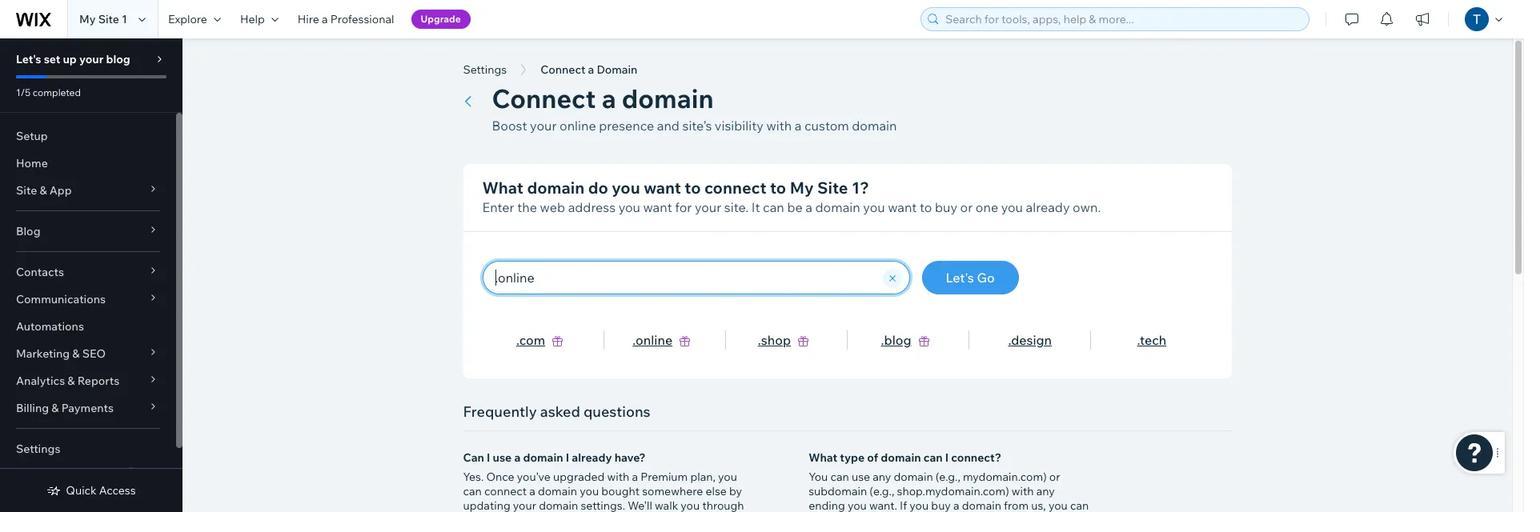 Task type: locate. For each thing, give the bounding box(es) containing it.
any down of
[[873, 470, 892, 485]]

upgraded
[[553, 470, 605, 485]]

tech
[[1140, 332, 1167, 348]]

domain up web
[[527, 178, 585, 198]]

. online
[[633, 332, 673, 348]]

& inside 'dropdown button'
[[68, 374, 75, 388]]

i right can
[[487, 451, 490, 465]]

. for tech
[[1138, 332, 1140, 348]]

a right once
[[529, 485, 536, 499]]

i left connect? at right bottom
[[946, 451, 949, 465]]

1?
[[852, 178, 870, 198]]

bought
[[602, 485, 640, 499]]

0 vertical spatial blog
[[106, 52, 130, 66]]

0 horizontal spatial let's
[[16, 52, 41, 66]]

& left 'reports'
[[68, 374, 75, 388]]

to
[[685, 178, 701, 198], [770, 178, 787, 198], [920, 199, 932, 215]]

i up upgraded at the bottom
[[566, 451, 570, 465]]

1 horizontal spatial blog
[[885, 332, 912, 348]]

asked
[[540, 403, 581, 421]]

your inside sidebar element
[[79, 52, 104, 66]]

1 vertical spatial what
[[809, 451, 838, 465]]

use down "type"
[[852, 470, 871, 485]]

can i use a domain i already have? yes. once you've upgraded with a premium plan, you can connect a domain you bought somewhere else by updating your domain settings. we'll walk you throu
[[463, 451, 745, 513]]

online inside connect a domain boost your online presence and site's visibility with a custom domain
[[560, 118, 596, 134]]

sidebar element
[[0, 38, 183, 513]]

any right from
[[1037, 485, 1055, 499]]

(e.g., left the if
[[870, 485, 895, 499]]

boost
[[492, 118, 527, 134]]

hire a professional link
[[288, 0, 404, 38]]

4 . from the left
[[881, 332, 885, 348]]

1 vertical spatial or
[[1050, 470, 1061, 485]]

0 horizontal spatial use
[[493, 451, 512, 465]]

can left once
[[463, 485, 482, 499]]

your right up
[[79, 52, 104, 66]]

0 vertical spatial let's
[[16, 52, 41, 66]]

1/5 completed
[[16, 86, 81, 99]]

& left seo
[[72, 347, 80, 361]]

a inside what type of domain can i connect? you can use any domain (e.g., mydomain.com) or subdomain (e.g., shop.mydomain.com) with any ending you want. if you buy a domain from us, you c
[[954, 499, 960, 513]]

2 horizontal spatial i
[[946, 451, 949, 465]]

any
[[873, 470, 892, 485], [1037, 485, 1055, 499]]

with down have?
[[607, 470, 630, 485]]

use up once
[[493, 451, 512, 465]]

& inside 'popup button'
[[72, 347, 80, 361]]

can up shop.mydomain.com)
[[924, 451, 943, 465]]

automations link
[[0, 313, 176, 340]]

upgrade button
[[411, 10, 471, 29]]

1 horizontal spatial connect
[[705, 178, 767, 198]]

0 horizontal spatial blog
[[106, 52, 130, 66]]

(e.g.,
[[936, 470, 961, 485], [870, 485, 895, 499]]

domain down upgraded at the bottom
[[539, 499, 578, 513]]

marketing
[[16, 347, 70, 361]]

0 horizontal spatial or
[[961, 199, 973, 215]]

5 . from the left
[[1009, 332, 1012, 348]]

your down you've
[[513, 499, 537, 513]]

already left own.
[[1026, 199, 1070, 215]]

0 horizontal spatial already
[[572, 451, 612, 465]]

3 . from the left
[[758, 332, 761, 348]]

my
[[79, 12, 96, 26], [790, 178, 814, 198]]

go
[[977, 270, 995, 286]]

&
[[40, 183, 47, 198], [72, 347, 80, 361], [68, 374, 75, 388], [51, 401, 59, 416]]

a up you've
[[514, 451, 521, 465]]

connect up 'site.'
[[705, 178, 767, 198]]

already up upgraded at the bottom
[[572, 451, 612, 465]]

can right it
[[763, 199, 785, 215]]

set
[[44, 52, 60, 66]]

a down connect? at right bottom
[[954, 499, 960, 513]]

1 vertical spatial connect
[[485, 485, 527, 499]]

connect inside connect a domain boost your online presence and site's visibility with a custom domain
[[492, 82, 596, 115]]

0 vertical spatial connect
[[541, 62, 586, 77]]

2 horizontal spatial with
[[1012, 485, 1034, 499]]

analytics & reports
[[16, 374, 119, 388]]

want
[[644, 178, 681, 198], [644, 199, 673, 215], [888, 199, 917, 215]]

connect left domain
[[541, 62, 586, 77]]

settings down billing
[[16, 442, 60, 456]]

online
[[560, 118, 596, 134], [636, 332, 673, 348]]

domain left from
[[963, 499, 1002, 513]]

1 . from the left
[[517, 332, 520, 348]]

you right one
[[1002, 199, 1024, 215]]

online down e.g. mystunningwebsite.com field
[[636, 332, 673, 348]]

site
[[98, 12, 119, 26], [818, 178, 848, 198], [16, 183, 37, 198]]

6 . from the left
[[1138, 332, 1140, 348]]

1 vertical spatial blog
[[885, 332, 912, 348]]

.
[[517, 332, 520, 348], [633, 332, 636, 348], [758, 332, 761, 348], [881, 332, 885, 348], [1009, 332, 1012, 348], [1138, 332, 1140, 348]]

what
[[483, 178, 524, 198], [809, 451, 838, 465]]

1 vertical spatial use
[[852, 470, 871, 485]]

with right shop.mydomain.com)
[[1012, 485, 1034, 499]]

1 horizontal spatial site
[[98, 12, 119, 26]]

or
[[961, 199, 973, 215], [1050, 470, 1061, 485]]

my left 1
[[79, 12, 96, 26]]

buy left one
[[935, 199, 958, 215]]

1 i from the left
[[487, 451, 490, 465]]

blog inside sidebar element
[[106, 52, 130, 66]]

0 vertical spatial my
[[79, 12, 96, 26]]

buy right the if
[[932, 499, 951, 513]]

i for can
[[566, 451, 570, 465]]

domain right of
[[881, 451, 921, 465]]

you right do
[[612, 178, 640, 198]]

explore
[[168, 12, 207, 26]]

1 horizontal spatial my
[[790, 178, 814, 198]]

you've
[[517, 470, 551, 485]]

0 vertical spatial connect
[[705, 178, 767, 198]]

can right you
[[831, 470, 850, 485]]

2 i from the left
[[566, 451, 570, 465]]

0 horizontal spatial site
[[16, 183, 37, 198]]

what for what domain do you want to connect to my site 1?
[[483, 178, 524, 198]]

with
[[767, 118, 792, 134], [607, 470, 630, 485], [1012, 485, 1034, 499]]

it
[[752, 199, 760, 215]]

what inside what type of domain can i connect? you can use any domain (e.g., mydomain.com) or subdomain (e.g., shop.mydomain.com) with any ending you want. if you buy a domain from us, you c
[[809, 451, 838, 465]]

let's inside button
[[946, 270, 975, 286]]

& inside dropdown button
[[51, 401, 59, 416]]

subdomain
[[809, 485, 868, 499]]

site down home
[[16, 183, 37, 198]]

your right boost
[[530, 118, 557, 134]]

walk
[[655, 499, 679, 513]]

what up you
[[809, 451, 838, 465]]

. blog
[[881, 332, 912, 348]]

1 vertical spatial my
[[790, 178, 814, 198]]

with right visibility
[[767, 118, 792, 134]]

1 horizontal spatial any
[[1037, 485, 1055, 499]]

& left app on the top of the page
[[40, 183, 47, 198]]

site left 1?
[[818, 178, 848, 198]]

0 vertical spatial buy
[[935, 199, 958, 215]]

1 horizontal spatial settings
[[463, 62, 507, 77]]

0 vertical spatial what
[[483, 178, 524, 198]]

1 horizontal spatial already
[[1026, 199, 1070, 215]]

domain up you've
[[523, 451, 564, 465]]

visibility
[[715, 118, 764, 134]]

blog
[[106, 52, 130, 66], [885, 332, 912, 348]]

you right plan,
[[718, 470, 738, 485]]

2 horizontal spatial site
[[818, 178, 848, 198]]

site inside what domain do you want to connect to my site 1? enter the web address you want for your site. it can be a domain you want to buy or one you already own.
[[818, 178, 848, 198]]

0 horizontal spatial online
[[560, 118, 596, 134]]

use inside what type of domain can i connect? you can use any domain (e.g., mydomain.com) or subdomain (e.g., shop.mydomain.com) with any ending you want. if you buy a domain from us, you c
[[852, 470, 871, 485]]

hire a professional
[[298, 12, 394, 26]]

home
[[16, 156, 48, 171]]

billing
[[16, 401, 49, 416]]

0 horizontal spatial connect
[[485, 485, 527, 499]]

i inside what type of domain can i connect? you can use any domain (e.g., mydomain.com) or subdomain (e.g., shop.mydomain.com) with any ending you want. if you buy a domain from us, you c
[[946, 451, 949, 465]]

1 horizontal spatial let's
[[946, 270, 975, 286]]

use
[[493, 451, 512, 465], [852, 470, 871, 485]]

0 vertical spatial settings
[[463, 62, 507, 77]]

let's inside sidebar element
[[16, 52, 41, 66]]

connect up boost
[[492, 82, 596, 115]]

or right "mydomain.com)"
[[1050, 470, 1061, 485]]

site left 1
[[98, 12, 119, 26]]

. for design
[[1009, 332, 1012, 348]]

custom
[[805, 118, 849, 134]]

0 vertical spatial online
[[560, 118, 596, 134]]

already
[[1026, 199, 1070, 215], [572, 451, 612, 465]]

site inside site & app popup button
[[16, 183, 37, 198]]

settings up boost
[[463, 62, 507, 77]]

(e.g., down connect? at right bottom
[[936, 470, 961, 485]]

1 horizontal spatial i
[[566, 451, 570, 465]]

connect?
[[952, 451, 1002, 465]]

you right us,
[[1049, 499, 1068, 513]]

1 horizontal spatial use
[[852, 470, 871, 485]]

connect
[[541, 62, 586, 77], [492, 82, 596, 115]]

connect right yes.
[[485, 485, 527, 499]]

plan,
[[691, 470, 716, 485]]

1 vertical spatial settings
[[16, 442, 60, 456]]

let's left the go
[[946, 270, 975, 286]]

i for what
[[946, 451, 949, 465]]

site & app button
[[0, 177, 176, 204]]

for
[[675, 199, 692, 215]]

site & app
[[16, 183, 72, 198]]

0 vertical spatial use
[[493, 451, 512, 465]]

1 horizontal spatial with
[[767, 118, 792, 134]]

already inside the "can i use a domain i already have? yes. once you've upgraded with a premium plan, you can connect a domain you bought somewhere else by updating your domain settings. we'll walk you throu"
[[572, 451, 612, 465]]

0 horizontal spatial what
[[483, 178, 524, 198]]

0 vertical spatial or
[[961, 199, 973, 215]]

my up be
[[790, 178, 814, 198]]

0 horizontal spatial i
[[487, 451, 490, 465]]

a right be
[[806, 199, 813, 215]]

& inside popup button
[[40, 183, 47, 198]]

presence
[[599, 118, 654, 134]]

enter
[[483, 199, 515, 215]]

a left domain
[[588, 62, 594, 77]]

a down domain
[[602, 82, 616, 115]]

1 vertical spatial already
[[572, 451, 612, 465]]

0 horizontal spatial with
[[607, 470, 630, 485]]

1 vertical spatial let's
[[946, 270, 975, 286]]

with inside what type of domain can i connect? you can use any domain (e.g., mydomain.com) or subdomain (e.g., shop.mydomain.com) with any ending you want. if you buy a domain from us, you c
[[1012, 485, 1034, 499]]

what up enter
[[483, 178, 524, 198]]

1 vertical spatial connect
[[492, 82, 596, 115]]

or left one
[[961, 199, 973, 215]]

us,
[[1032, 499, 1047, 513]]

let's for let's go
[[946, 270, 975, 286]]

settings inside settings link
[[16, 442, 60, 456]]

already inside what domain do you want to connect to my site 1? enter the web address you want for your site. it can be a domain you want to buy or one you already own.
[[1026, 199, 1070, 215]]

buy
[[935, 199, 958, 215], [932, 499, 951, 513]]

1 horizontal spatial or
[[1050, 470, 1061, 485]]

. tech
[[1138, 332, 1167, 348]]

setup link
[[0, 123, 176, 150]]

you right address
[[619, 199, 641, 215]]

analytics
[[16, 374, 65, 388]]

your right for at left top
[[695, 199, 722, 215]]

1 horizontal spatial what
[[809, 451, 838, 465]]

payments
[[61, 401, 114, 416]]

3 i from the left
[[946, 451, 949, 465]]

0 horizontal spatial settings
[[16, 442, 60, 456]]

your inside what domain do you want to connect to my site 1? enter the web address you want for your site. it can be a domain you want to buy or one you already own.
[[695, 199, 722, 215]]

domain down 1?
[[816, 199, 861, 215]]

& right billing
[[51, 401, 59, 416]]

seo
[[82, 347, 106, 361]]

automations
[[16, 320, 84, 334]]

updating
[[463, 499, 511, 513]]

let's
[[16, 52, 41, 66], [946, 270, 975, 286]]

1 vertical spatial buy
[[932, 499, 951, 513]]

i
[[487, 451, 490, 465], [566, 451, 570, 465], [946, 451, 949, 465]]

let's left 'set'
[[16, 52, 41, 66]]

domain
[[622, 82, 714, 115], [852, 118, 897, 134], [527, 178, 585, 198], [816, 199, 861, 215], [523, 451, 564, 465], [881, 451, 921, 465], [894, 470, 934, 485], [538, 485, 577, 499], [539, 499, 578, 513], [963, 499, 1002, 513]]

what inside what domain do you want to connect to my site 1? enter the web address you want for your site. it can be a domain you want to buy or one you already own.
[[483, 178, 524, 198]]

a down have?
[[632, 470, 638, 485]]

online left presence
[[560, 118, 596, 134]]

2 . from the left
[[633, 332, 636, 348]]

connect inside button
[[541, 62, 586, 77]]

upgrade
[[421, 13, 461, 25]]

0 vertical spatial already
[[1026, 199, 1070, 215]]

connect inside the "can i use a domain i already have? yes. once you've upgraded with a premium plan, you can connect a domain you bought somewhere else by updating your domain settings. we'll walk you throu"
[[485, 485, 527, 499]]

1 horizontal spatial online
[[636, 332, 673, 348]]



Task type: vqa. For each thing, say whether or not it's contained in the screenshot.
'buy'
yes



Task type: describe. For each thing, give the bounding box(es) containing it.
let's go
[[946, 270, 995, 286]]

settings.
[[581, 499, 626, 513]]

. for blog
[[881, 332, 885, 348]]

site.
[[725, 199, 749, 215]]

communications
[[16, 292, 106, 307]]

connect a domain button
[[533, 58, 646, 82]]

my site 1
[[79, 12, 127, 26]]

what for what type of domain can i connect?
[[809, 451, 838, 465]]

use inside the "can i use a domain i already have? yes. once you've upgraded with a premium plan, you can connect a domain you bought somewhere else by updating your domain settings. we'll walk you throu"
[[493, 451, 512, 465]]

connect a domain
[[541, 62, 638, 77]]

a right 'hire'
[[322, 12, 328, 26]]

app
[[49, 183, 72, 198]]

0 horizontal spatial any
[[873, 470, 892, 485]]

buy inside what domain do you want to connect to my site 1? enter the web address you want for your site. it can be a domain you want to buy or one you already own.
[[935, 199, 958, 215]]

. com
[[517, 332, 546, 348]]

0 horizontal spatial my
[[79, 12, 96, 26]]

home link
[[0, 150, 176, 177]]

connect for domain
[[541, 62, 586, 77]]

. shop
[[758, 332, 791, 348]]

domain right the 'custom'
[[852, 118, 897, 134]]

you right the if
[[910, 499, 929, 513]]

billing & payments button
[[0, 395, 176, 422]]

design
[[1012, 332, 1052, 348]]

1
[[122, 12, 127, 26]]

ending
[[809, 499, 846, 513]]

domain up the if
[[894, 470, 934, 485]]

1 horizontal spatial (e.g.,
[[936, 470, 961, 485]]

what type of domain can i connect? you can use any domain (e.g., mydomain.com) or subdomain (e.g., shop.mydomain.com) with any ending you want. if you buy a domain from us, you c
[[809, 451, 1089, 513]]

communications button
[[0, 286, 176, 313]]

with inside the "can i use a domain i already have? yes. once you've upgraded with a premium plan, you can connect a domain you bought somewhere else by updating your domain settings. we'll walk you throu"
[[607, 470, 630, 485]]

premium
[[641, 470, 688, 485]]

blog
[[16, 224, 40, 239]]

do
[[588, 178, 609, 198]]

up
[[63, 52, 77, 66]]

quick access button
[[47, 484, 136, 498]]

site's
[[683, 118, 712, 134]]

a inside button
[[588, 62, 594, 77]]

frequently asked questions
[[463, 403, 651, 421]]

you down 1?
[[864, 199, 885, 215]]

. for shop
[[758, 332, 761, 348]]

let's set up your blog
[[16, 52, 130, 66]]

we'll
[[628, 499, 653, 513]]

web
[[540, 199, 565, 215]]

you left bought
[[580, 485, 599, 499]]

help button
[[231, 0, 288, 38]]

a left the 'custom'
[[795, 118, 802, 134]]

marketing & seo
[[16, 347, 106, 361]]

completed
[[33, 86, 81, 99]]

from
[[1004, 499, 1029, 513]]

settings link
[[0, 436, 176, 463]]

quick access
[[66, 484, 136, 498]]

the
[[518, 199, 537, 215]]

professional
[[331, 12, 394, 26]]

or inside what domain do you want to connect to my site 1? enter the web address you want for your site. it can be a domain you want to buy or one you already own.
[[961, 199, 973, 215]]

. for com
[[517, 332, 520, 348]]

domain
[[597, 62, 638, 77]]

com
[[520, 332, 546, 348]]

let's for let's set up your blog
[[16, 52, 41, 66]]

hire
[[298, 12, 319, 26]]

can inside the "can i use a domain i already have? yes. once you've upgraded with a premium plan, you can connect a domain you bought somewhere else by updating your domain settings. we'll walk you throu"
[[463, 485, 482, 499]]

with inside connect a domain boost your online presence and site's visibility with a custom domain
[[767, 118, 792, 134]]

. for online
[[633, 332, 636, 348]]

let's go button
[[922, 261, 1019, 295]]

& for analytics
[[68, 374, 75, 388]]

quick
[[66, 484, 97, 498]]

want.
[[870, 499, 898, 513]]

domain left settings.
[[538, 485, 577, 499]]

marketing & seo button
[[0, 340, 176, 368]]

shop
[[761, 332, 791, 348]]

0 horizontal spatial (e.g.,
[[870, 485, 895, 499]]

connect a domain boost your online presence and site's visibility with a custom domain
[[492, 82, 897, 134]]

1/5
[[16, 86, 31, 99]]

once
[[487, 470, 515, 485]]

you
[[809, 470, 828, 485]]

1 horizontal spatial to
[[770, 178, 787, 198]]

type
[[840, 451, 865, 465]]

blog button
[[0, 218, 176, 245]]

can inside what domain do you want to connect to my site 1? enter the web address you want for your site. it can be a domain you want to buy or one you already own.
[[763, 199, 785, 215]]

my inside what domain do you want to connect to my site 1? enter the web address you want for your site. it can be a domain you want to buy or one you already own.
[[790, 178, 814, 198]]

1 vertical spatial online
[[636, 332, 673, 348]]

what domain do you want to connect to my site 1? enter the web address you want for your site. it can be a domain you want to buy or one you already own.
[[483, 178, 1101, 215]]

& for billing
[[51, 401, 59, 416]]

of
[[868, 451, 879, 465]]

you right walk
[[681, 499, 700, 513]]

contacts
[[16, 265, 64, 280]]

or inside what type of domain can i connect? you can use any domain (e.g., mydomain.com) or subdomain (e.g., shop.mydomain.com) with any ending you want. if you buy a domain from us, you c
[[1050, 470, 1061, 485]]

Search for tools, apps, help & more... field
[[941, 8, 1305, 30]]

shop.mydomain.com)
[[897, 485, 1010, 499]]

& for site
[[40, 183, 47, 198]]

a inside what domain do you want to connect to my site 1? enter the web address you want for your site. it can be a domain you want to buy or one you already own.
[[806, 199, 813, 215]]

one
[[976, 199, 999, 215]]

yes.
[[463, 470, 484, 485]]

frequently
[[463, 403, 537, 421]]

own.
[[1073, 199, 1101, 215]]

billing & payments
[[16, 401, 114, 416]]

else
[[706, 485, 727, 499]]

domain up and
[[622, 82, 714, 115]]

connect for domain
[[492, 82, 596, 115]]

you left want.
[[848, 499, 867, 513]]

your inside the "can i use a domain i already have? yes. once you've upgraded with a premium plan, you can connect a domain you bought somewhere else by updating your domain settings. we'll walk you throu"
[[513, 499, 537, 513]]

analytics & reports button
[[0, 368, 176, 395]]

2 horizontal spatial to
[[920, 199, 932, 215]]

help
[[240, 12, 265, 26]]

have?
[[615, 451, 646, 465]]

connect inside what domain do you want to connect to my site 1? enter the web address you want for your site. it can be a domain you want to buy or one you already own.
[[705, 178, 767, 198]]

0 horizontal spatial to
[[685, 178, 701, 198]]

e.g. mystunningwebsite.com field
[[491, 262, 881, 294]]

your inside connect a domain boost your online presence and site's visibility with a custom domain
[[530, 118, 557, 134]]

if
[[900, 499, 908, 513]]

be
[[788, 199, 803, 215]]

& for marketing
[[72, 347, 80, 361]]

buy inside what type of domain can i connect? you can use any domain (e.g., mydomain.com) or subdomain (e.g., shop.mydomain.com) with any ending you want. if you buy a domain from us, you c
[[932, 499, 951, 513]]

reports
[[77, 374, 119, 388]]

and
[[657, 118, 680, 134]]



